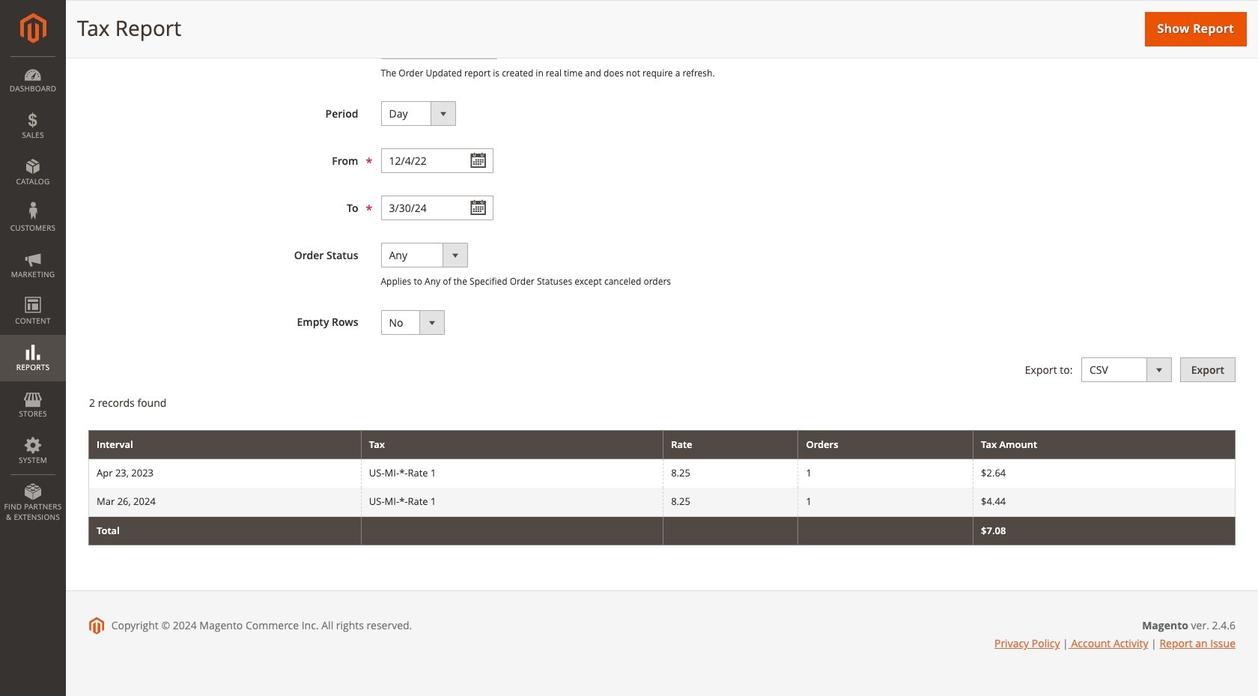 Task type: describe. For each thing, give the bounding box(es) containing it.
magento admin panel image
[[20, 13, 46, 43]]



Task type: locate. For each thing, give the bounding box(es) containing it.
menu bar
[[0, 56, 66, 530]]

None text field
[[381, 196, 493, 221]]

None text field
[[381, 149, 493, 173]]



Task type: vqa. For each thing, say whether or not it's contained in the screenshot.
Search By Keyword text box
no



